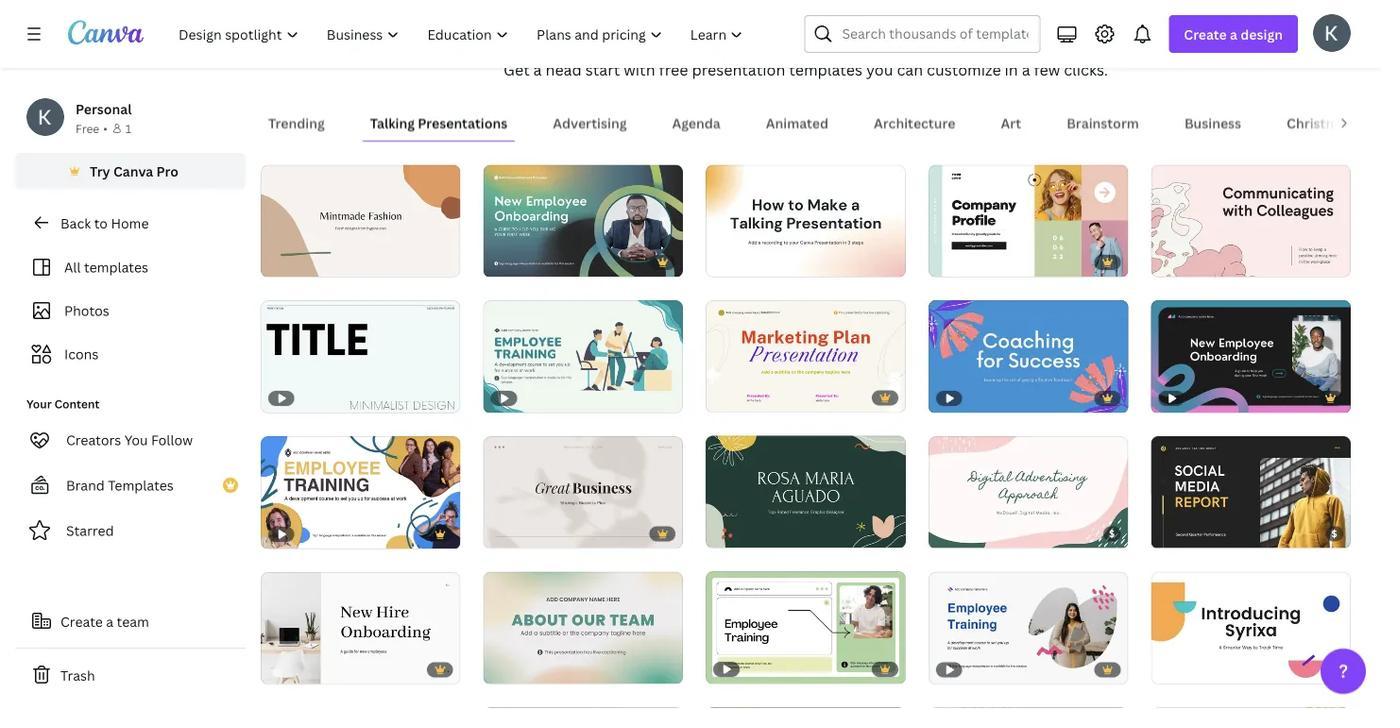 Task type: locate. For each thing, give the bounding box(es) containing it.
pink lined illustration communication training talking presentation image
[[1151, 164, 1351, 277]]

of for gray green pastel about the team talking presentation image
[[505, 662, 519, 675]]

1 for black green gradient bold induction and onboarding talking presentation image
[[497, 255, 502, 268]]

15 for white light minimalist onboarding talking presentation "image"
[[299, 663, 311, 675]]

1 of 15 for brown and orange neutral delicate organic fashion marketing video presentation 'image'
[[274, 255, 311, 268]]

0 horizontal spatial $
[[1109, 528, 1115, 540]]

0 vertical spatial create
[[1184, 25, 1227, 43]]

you
[[866, 59, 893, 79]]

christmas button
[[1279, 104, 1360, 140]]

presentations
[[418, 113, 508, 131]]

1 of 14
[[719, 391, 756, 403]]

in
[[1005, 59, 1018, 79]]

1 horizontal spatial 1 of 16 link
[[1151, 164, 1351, 277]]

create
[[1184, 25, 1227, 43], [60, 613, 103, 631]]

advertising button
[[545, 104, 634, 140]]

of for colorful modern company profile presentation image
[[950, 255, 964, 268]]

create left design
[[1184, 25, 1227, 43]]

16
[[967, 255, 979, 268], [1189, 255, 1201, 268]]

templates
[[789, 59, 863, 79], [84, 258, 148, 276]]

you
[[124, 431, 148, 449]]

1 of 16 link
[[928, 164, 1128, 277], [1151, 164, 1351, 277]]

back to home
[[60, 214, 149, 232]]

a left design
[[1230, 25, 1238, 43]]

$ for 1 of 26
[[1109, 528, 1115, 540]]

agenda
[[672, 113, 721, 131]]

a for design
[[1230, 25, 1238, 43]]

16 for 26
[[967, 255, 979, 268]]

1 of 25 link
[[1151, 436, 1351, 549]]

try canva pro
[[90, 162, 178, 180]]

1 for black and yellow fashion marketing social media report presentation image at the right of page
[[1164, 527, 1170, 539]]

1 vertical spatial create
[[60, 613, 103, 631]]

None search field
[[804, 15, 1040, 53]]

follow
[[151, 431, 193, 449]]

of for black and yellow fashion marketing social media report presentation image at the right of page
[[1173, 527, 1187, 539]]

create left team
[[60, 613, 103, 631]]

art button
[[993, 104, 1029, 140]]

1 horizontal spatial create
[[1184, 25, 1227, 43]]

1 of 25
[[1164, 527, 1201, 539]]

$
[[1109, 528, 1115, 540], [1332, 528, 1338, 540]]

1 of 16 link for 1 of 25
[[1151, 164, 1351, 277]]

1 $ from the left
[[1109, 528, 1115, 540]]

templates inside all templates link
[[84, 258, 148, 276]]

gray green pastel about the team talking presentation image
[[483, 572, 683, 684]]

0 horizontal spatial 16
[[967, 255, 979, 268]]

1 16 from the left
[[967, 255, 979, 268]]

1 for pink violet colorful green bold modern trendy cool business marketing plan presentation image
[[719, 391, 725, 403]]

trending
[[268, 113, 325, 131]]

1 of 16 link for 1 of 26
[[928, 164, 1128, 277]]

create inside button
[[60, 613, 103, 631]]

of
[[282, 255, 296, 268], [505, 255, 519, 268], [950, 255, 964, 268], [1173, 255, 1187, 268], [727, 391, 741, 403], [727, 526, 741, 539], [505, 527, 519, 539], [950, 527, 964, 539], [1173, 527, 1187, 539], [505, 662, 519, 675], [282, 663, 296, 675]]

creators you follow
[[66, 431, 193, 449]]

1 of 16 for 25
[[1164, 255, 1201, 268]]

26
[[967, 527, 979, 539]]

1 of 16 for 26
[[942, 255, 979, 268]]

1 of 15
[[274, 255, 311, 268], [719, 526, 756, 539], [497, 662, 533, 675], [274, 663, 311, 675]]

talking presentations
[[370, 113, 508, 131]]

green playful organic freelance graphic designer marketing video presentation image
[[706, 436, 906, 548]]

start
[[701, 1, 782, 42]]

0 horizontal spatial 1 of 16 link
[[928, 164, 1128, 277]]

1 1 of 16 link from the left
[[928, 164, 1128, 277]]

free
[[659, 59, 688, 79]]

icons
[[64, 345, 99, 363]]

agenda button
[[665, 104, 728, 140]]

1 of 16
[[942, 255, 979, 268], [1164, 255, 1201, 268]]

a
[[1230, 25, 1238, 43], [533, 59, 542, 79], [1022, 59, 1030, 79], [106, 613, 113, 631]]

talking
[[370, 113, 415, 131]]

2 1 of 16 link from the left
[[1151, 164, 1351, 277]]

0 horizontal spatial create
[[60, 613, 103, 631]]

your content
[[26, 396, 100, 412]]

of for green playful organic freelance graphic designer marketing video presentation image
[[727, 526, 741, 539]]

free
[[76, 120, 99, 136]]

start
[[585, 59, 620, 79]]

0 vertical spatial templates
[[789, 59, 863, 79]]

of for pink lined illustration communication training talking presentation image
[[1173, 255, 1187, 268]]

16 for 25
[[1189, 255, 1201, 268]]

1 vertical spatial templates
[[84, 258, 148, 276]]

2 16 from the left
[[1189, 255, 1201, 268]]

create a team
[[60, 613, 149, 631]]

creators you follow link
[[15, 421, 246, 459]]

templates right all
[[84, 258, 148, 276]]

all
[[64, 258, 81, 276]]

11
[[522, 527, 533, 539]]

photos link
[[26, 293, 234, 329]]

1
[[126, 120, 132, 136], [274, 255, 280, 268], [497, 255, 502, 268], [942, 255, 947, 268], [1164, 255, 1170, 268], [719, 391, 725, 403], [719, 526, 725, 539], [497, 527, 502, 539], [942, 527, 947, 539], [1164, 527, 1170, 539], [497, 662, 502, 675], [274, 663, 280, 675]]

free •
[[76, 120, 108, 136]]

0 horizontal spatial templates
[[84, 258, 148, 276]]

back
[[60, 214, 91, 232]]

2 1 of 16 from the left
[[1164, 255, 1201, 268]]

a inside button
[[106, 613, 113, 631]]

2 $ from the left
[[1332, 528, 1338, 540]]

try canva pro button
[[15, 153, 246, 189]]

brown and orange neutral delicate organic fashion marketing video presentation image
[[261, 164, 461, 277]]

1 of 15 for gray green pastel about the team talking presentation image
[[497, 662, 533, 675]]

0 horizontal spatial 1 of 16
[[942, 255, 979, 268]]

15
[[299, 255, 311, 268], [744, 526, 756, 539], [522, 662, 533, 675], [299, 663, 311, 675]]

of for beige minimalist business talking presentation image
[[505, 527, 519, 539]]

clicks.
[[1064, 59, 1108, 79]]

black green gradient bold induction and onboarding talking presentation image
[[483, 164, 683, 277]]

15 for gray green pastel about the team talking presentation image
[[522, 662, 533, 675]]

a right the in
[[1022, 59, 1030, 79]]

can
[[897, 59, 923, 79]]

1 horizontal spatial 1 of 16
[[1164, 255, 1201, 268]]

get a head start with free presentation templates you can customize in a few clicks.
[[504, 59, 1108, 79]]

pink and green art advertising video presentation image
[[928, 436, 1128, 549]]

trash link
[[15, 657, 246, 694]]

1 for pink lined illustration communication training talking presentation image
[[1164, 255, 1170, 268]]

of for black green gradient bold induction and onboarding talking presentation image
[[505, 255, 519, 268]]

all templates link
[[26, 249, 234, 285]]

1 horizontal spatial $
[[1332, 528, 1338, 540]]

a inside dropdown button
[[1230, 25, 1238, 43]]

create inside the 'create a design' dropdown button
[[1184, 25, 1227, 43]]

a right get
[[533, 59, 542, 79]]

of for brown and orange neutral delicate organic fashion marketing video presentation 'image'
[[282, 255, 296, 268]]

1 horizontal spatial 16
[[1189, 255, 1201, 268]]

1 for pink and green art advertising video presentation image
[[942, 527, 947, 539]]

create a team button
[[15, 603, 246, 641]]

1 of 26 link
[[928, 436, 1128, 549]]

1 for colorful modern company profile presentation image
[[942, 255, 947, 268]]

1 1 of 16 from the left
[[942, 255, 979, 268]]

templates down the start inspired
[[789, 59, 863, 79]]

colorful minimalist shapes internal pitch deck talking presentation image
[[1151, 572, 1351, 684]]

a left team
[[106, 613, 113, 631]]

create a design
[[1184, 25, 1283, 43]]



Task type: vqa. For each thing, say whether or not it's contained in the screenshot.
Cards and invitations link
no



Task type: describe. For each thing, give the bounding box(es) containing it.
architecture
[[874, 113, 955, 131]]

get
[[504, 59, 530, 79]]

1 of 15 for white light minimalist onboarding talking presentation "image"
[[274, 663, 311, 675]]

Search search field
[[842, 16, 1028, 52]]

1 of 11
[[497, 527, 533, 539]]

brand
[[66, 477, 105, 495]]

starred link
[[15, 512, 246, 550]]

to
[[94, 214, 108, 232]]

pro
[[156, 162, 178, 180]]

pink violet colorful green bold modern trendy cool business marketing plan presentation image
[[706, 300, 906, 412]]

purple neon green modern business marketing plan presentation image
[[1151, 707, 1351, 709]]

1 of 26
[[942, 527, 979, 539]]

1 for green playful organic freelance graphic designer marketing video presentation image
[[719, 526, 725, 539]]

photos
[[64, 302, 109, 320]]

create for create a design
[[1184, 25, 1227, 43]]

beige minimalist business talking presentation image
[[483, 436, 683, 549]]

of for pink violet colorful green bold modern trendy cool business marketing plan presentation image
[[727, 391, 741, 403]]

brand templates
[[66, 477, 174, 495]]

personal
[[76, 100, 132, 118]]

try
[[90, 162, 110, 180]]

1 of 14 link
[[706, 300, 906, 412]]

create a design button
[[1169, 15, 1298, 53]]

back to home link
[[15, 204, 246, 242]]

creators
[[66, 431, 121, 449]]

canva
[[113, 162, 153, 180]]

team
[[117, 613, 149, 631]]

black and yellow fashion marketing social media report presentation image
[[1151, 436, 1351, 549]]

your
[[26, 396, 52, 412]]

templates
[[108, 477, 174, 495]]

25
[[1189, 527, 1201, 539]]

1 for gray green pastel about the team talking presentation image
[[497, 662, 502, 675]]

icons link
[[26, 336, 234, 372]]

with
[[624, 59, 655, 79]]

$ for 1 of 25
[[1332, 528, 1338, 540]]

customize
[[927, 59, 1001, 79]]

1 horizontal spatial templates
[[789, 59, 863, 79]]

animated button
[[758, 104, 836, 140]]

brown and gray elegant lines announcements updates and reports talking presentation image
[[706, 707, 906, 709]]

brainstorm
[[1067, 113, 1139, 131]]

create for create a team
[[60, 613, 103, 631]]

starred
[[66, 522, 114, 540]]

art
[[1001, 113, 1021, 131]]

of for white light minimalist onboarding talking presentation "image"
[[282, 663, 296, 675]]

1 of 17
[[497, 255, 532, 268]]

animated
[[766, 113, 829, 131]]

15 for brown and orange neutral delicate organic fashion marketing video presentation 'image'
[[299, 255, 311, 268]]

trending button
[[261, 104, 332, 140]]

business button
[[1177, 104, 1249, 140]]

1 for brown and orange neutral delicate organic fashion marketing video presentation 'image'
[[274, 255, 280, 268]]

1 of 17 link
[[483, 164, 683, 277]]

business
[[1185, 113, 1241, 131]]

all templates
[[64, 258, 148, 276]]

a for team
[[106, 613, 113, 631]]

kendall parks image
[[1313, 14, 1351, 52]]

1 for beige minimalist business talking presentation image
[[497, 527, 502, 539]]

white light minimalist onboarding talking presentation image
[[261, 572, 461, 685]]

architecture button
[[866, 104, 963, 140]]

1 of 11 link
[[483, 436, 683, 549]]

head
[[546, 59, 582, 79]]

brand templates link
[[15, 467, 246, 504]]

15 for green playful organic freelance graphic designer marketing video presentation image
[[744, 526, 756, 539]]

of for pink and green art advertising video presentation image
[[950, 527, 964, 539]]

presentation
[[692, 59, 785, 79]]

home
[[111, 214, 149, 232]]

start inspired
[[701, 1, 910, 42]]

christmas
[[1287, 113, 1352, 131]]

content
[[54, 396, 100, 412]]

brainstorm button
[[1059, 104, 1147, 140]]

advertising
[[553, 113, 627, 131]]

design
[[1241, 25, 1283, 43]]

few
[[1034, 59, 1060, 79]]

a for head
[[533, 59, 542, 79]]

•
[[103, 120, 108, 136]]

inspired
[[789, 1, 910, 42]]

top level navigation element
[[166, 15, 759, 53]]

17
[[522, 255, 532, 268]]

1 of 15 for green playful organic freelance graphic designer marketing video presentation image
[[719, 526, 756, 539]]

14
[[744, 391, 756, 403]]

talking presentations button
[[363, 104, 515, 140]]

trash
[[60, 667, 95, 684]]

light pink and orange soft gradient tutorial talking presentation image
[[706, 164, 906, 277]]

colorful modern company profile presentation image
[[928, 164, 1128, 277]]

1 for white light minimalist onboarding talking presentation "image"
[[274, 663, 280, 675]]



